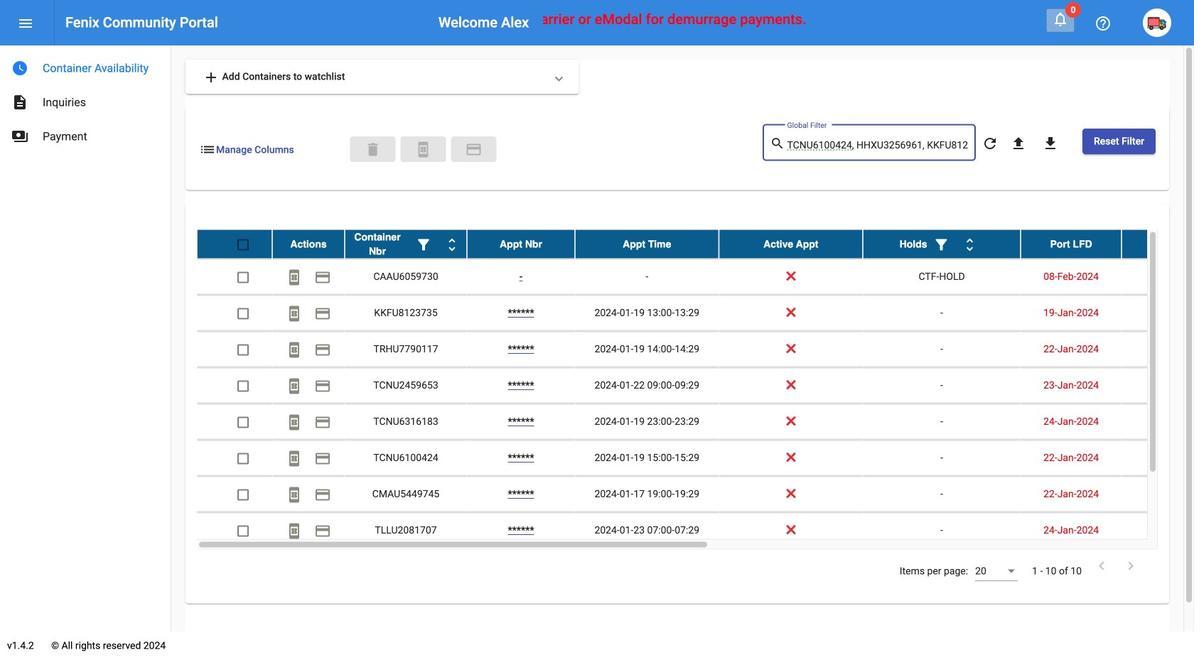 Task type: locate. For each thing, give the bounding box(es) containing it.
row
[[197, 230, 1194, 259], [197, 259, 1194, 295], [197, 295, 1194, 332], [197, 332, 1194, 368], [197, 368, 1194, 404], [197, 404, 1194, 440], [197, 440, 1194, 477], [197, 477, 1194, 513], [197, 513, 1194, 549]]

cell for fourth row from the top
[[1122, 332, 1194, 367]]

no color image
[[1095, 15, 1112, 32], [11, 60, 28, 77], [203, 69, 220, 86], [11, 128, 28, 145], [1010, 135, 1027, 152], [1042, 135, 1059, 152], [770, 135, 787, 152], [199, 141, 216, 158], [465, 141, 482, 158], [415, 236, 432, 253], [444, 236, 461, 253], [933, 236, 950, 253], [286, 269, 303, 286], [314, 269, 331, 286], [286, 305, 303, 322], [286, 378, 303, 395], [314, 378, 331, 395], [286, 414, 303, 431], [314, 450, 331, 467], [286, 487, 303, 504], [314, 487, 331, 504]]

6 cell from the top
[[1122, 440, 1194, 476]]

grid
[[197, 230, 1194, 550]]

4 column header from the left
[[575, 230, 719, 258]]

4 row from the top
[[197, 332, 1194, 368]]

5 row from the top
[[197, 368, 1194, 404]]

delete image
[[364, 141, 381, 158]]

1 row from the top
[[197, 230, 1194, 259]]

1 cell from the top
[[1122, 259, 1194, 295]]

cell for 5th row from the bottom
[[1122, 368, 1194, 403]]

3 cell from the top
[[1122, 332, 1194, 367]]

no color image
[[1052, 11, 1069, 28], [17, 15, 34, 32], [11, 94, 28, 111], [982, 135, 999, 152], [415, 141, 432, 158], [961, 236, 979, 253], [314, 305, 331, 322], [286, 341, 303, 359], [314, 341, 331, 359], [314, 414, 331, 431], [286, 450, 303, 467], [286, 523, 303, 540], [314, 523, 331, 540], [1093, 558, 1110, 575], [1122, 558, 1140, 575]]

navigation
[[0, 45, 171, 154]]

8 column header from the left
[[1122, 230, 1194, 258]]

7 cell from the top
[[1122, 477, 1194, 512]]

7 row from the top
[[197, 440, 1194, 477]]

cell for 8th row from the bottom of the page
[[1122, 259, 1194, 295]]

7 column header from the left
[[1021, 230, 1122, 258]]

column header
[[272, 230, 345, 258], [345, 230, 467, 258], [467, 230, 575, 258], [575, 230, 719, 258], [719, 230, 863, 258], [863, 230, 1021, 258], [1021, 230, 1122, 258], [1122, 230, 1194, 258]]

5 cell from the top
[[1122, 404, 1194, 440]]

8 cell from the top
[[1122, 513, 1194, 548]]

4 cell from the top
[[1122, 368, 1194, 403]]

cell
[[1122, 259, 1194, 295], [1122, 295, 1194, 331], [1122, 332, 1194, 367], [1122, 368, 1194, 403], [1122, 404, 1194, 440], [1122, 440, 1194, 476], [1122, 477, 1194, 512], [1122, 513, 1194, 548]]

3 row from the top
[[197, 295, 1194, 332]]

1 column header from the left
[[272, 230, 345, 258]]

2 cell from the top
[[1122, 295, 1194, 331]]

2 row from the top
[[197, 259, 1194, 295]]



Task type: describe. For each thing, give the bounding box(es) containing it.
no color image inside column header
[[961, 236, 979, 253]]

5 column header from the left
[[719, 230, 863, 258]]

6 column header from the left
[[863, 230, 1021, 258]]

cell for 3rd row from the bottom
[[1122, 440, 1194, 476]]

9 row from the top
[[197, 513, 1194, 549]]

6 row from the top
[[197, 404, 1194, 440]]

2 column header from the left
[[345, 230, 467, 258]]

cell for second row from the bottom of the page
[[1122, 477, 1194, 512]]

Global Watchlist Filter field
[[787, 140, 969, 151]]

cell for third row from the top
[[1122, 295, 1194, 331]]

3 column header from the left
[[467, 230, 575, 258]]

cell for 4th row from the bottom
[[1122, 404, 1194, 440]]

8 row from the top
[[197, 477, 1194, 513]]

cell for first row from the bottom of the page
[[1122, 513, 1194, 548]]



Task type: vqa. For each thing, say whether or not it's contained in the screenshot.
7th column header from the right
yes



